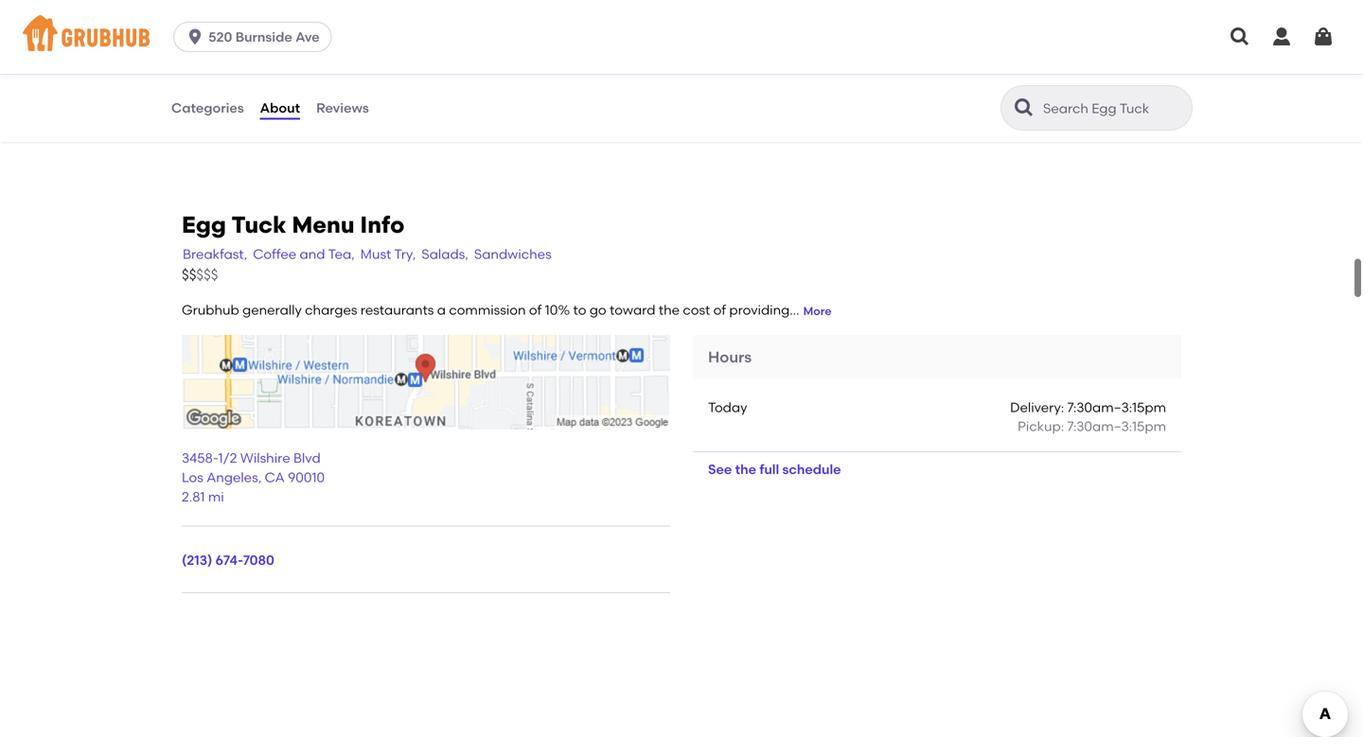 Task type: describe. For each thing, give the bounding box(es) containing it.
1/2
[[218, 450, 237, 466]]

3458-1/2 wilshire blvd los angeles , ca 90010 2.81 mi
[[182, 450, 325, 505]]

see
[[708, 461, 732, 477]]

full
[[759, 461, 779, 477]]

menu
[[292, 211, 355, 238]]

reviews button
[[315, 74, 370, 142]]

520 burnside ave button
[[173, 22, 339, 52]]

674-
[[215, 552, 243, 568]]

2 svg image from the left
[[1312, 26, 1335, 48]]

2.81
[[182, 489, 205, 505]]

1 of from the left
[[529, 302, 542, 318]]

$$
[[182, 266, 196, 283]]

generally
[[242, 302, 302, 318]]

3x - tapatío hot sauce image
[[619, 0, 761, 80]]

2 of from the left
[[713, 302, 726, 318]]

cost
[[683, 302, 710, 318]]

90010
[[288, 469, 325, 486]]

main navigation navigation
[[0, 0, 1363, 74]]

info
[[360, 211, 404, 238]]

the inside button
[[735, 461, 756, 477]]

coffee
[[253, 246, 296, 262]]

520
[[208, 29, 232, 45]]

0 horizontal spatial the
[[659, 302, 680, 318]]

coffee and tea, button
[[252, 244, 356, 265]]

pickup: 7:30am–3:15pm
[[1018, 419, 1166, 435]]

try,
[[394, 246, 416, 262]]

3458-
[[182, 450, 218, 466]]

more
[[803, 304, 832, 318]]

to
[[573, 302, 586, 318]]

(213) 674-7080
[[182, 552, 274, 568]]

mi
[[208, 489, 224, 505]]

restaurants
[[360, 302, 434, 318]]

about
[[260, 100, 300, 116]]

10%
[[545, 302, 570, 318]]

see the full schedule
[[708, 461, 841, 477]]

schedule
[[782, 461, 841, 477]]

blvd
[[293, 450, 321, 466]]

see the full schedule button
[[693, 452, 856, 487]]

(213) 674-7080 button
[[182, 551, 274, 570]]

tuck
[[231, 211, 286, 238]]

search icon image
[[1013, 97, 1036, 119]]

egg tuck menu info
[[182, 211, 404, 238]]



Task type: vqa. For each thing, say whether or not it's contained in the screenshot.
Search icon at the top right of the page
yes



Task type: locate. For each thing, give the bounding box(es) containing it.
a
[[437, 302, 446, 318]]

hours
[[708, 348, 752, 366]]

,
[[258, 469, 262, 486]]

commission
[[449, 302, 526, 318]]

1 vertical spatial 7:30am–3:15pm
[[1067, 419, 1166, 435]]

must
[[360, 246, 391, 262]]

egg
[[182, 211, 226, 238]]

ca
[[265, 469, 285, 486]]

of right the cost
[[713, 302, 726, 318]]

breakfast,
[[183, 246, 247, 262]]

toward
[[610, 302, 655, 318]]

ave
[[295, 29, 320, 45]]

7:30am–3:15pm for delivery: 7:30am–3:15pm
[[1067, 399, 1166, 415]]

delivery:
[[1010, 399, 1064, 415]]

salads, button
[[421, 244, 469, 265]]

0 horizontal spatial of
[[529, 302, 542, 318]]

the left the cost
[[659, 302, 680, 318]]

salads,
[[422, 246, 468, 262]]

$$$$$
[[182, 266, 218, 283]]

0 horizontal spatial svg image
[[1229, 26, 1251, 48]]

0 horizontal spatial svg image
[[186, 27, 205, 46]]

7:30am–3:15pm
[[1067, 399, 1166, 415], [1067, 419, 1166, 435]]

and
[[300, 246, 325, 262]]

7080
[[243, 552, 274, 568]]

breakfast, coffee and tea, must try, salads, sandwiches
[[183, 246, 552, 262]]

svg image
[[1270, 26, 1293, 48], [186, 27, 205, 46]]

go
[[590, 302, 606, 318]]

grubhub generally charges restaurants a commission of 10% to go toward the cost of providing ... more
[[182, 302, 832, 318]]

1 vertical spatial the
[[735, 461, 756, 477]]

tea,
[[328, 246, 355, 262]]

must try, button
[[359, 244, 417, 265]]

7:30am–3:15pm for pickup: 7:30am–3:15pm
[[1067, 419, 1166, 435]]

1 svg image from the left
[[1229, 26, 1251, 48]]

the
[[659, 302, 680, 318], [735, 461, 756, 477]]

0 vertical spatial the
[[659, 302, 680, 318]]

angeles
[[207, 469, 258, 486]]

1 horizontal spatial of
[[713, 302, 726, 318]]

grubhub
[[182, 302, 239, 318]]

providing
[[729, 302, 790, 318]]

0 vertical spatial 7:30am–3:15pm
[[1067, 399, 1166, 415]]

the left full
[[735, 461, 756, 477]]

pickup:
[[1018, 419, 1064, 435]]

categories
[[171, 100, 244, 116]]

(213)
[[182, 552, 212, 568]]

Search Egg Tuck search field
[[1041, 99, 1186, 117]]

today
[[708, 399, 747, 415]]

7:30am–3:15pm down the delivery: 7:30am–3:15pm
[[1067, 419, 1166, 435]]

about button
[[259, 74, 301, 142]]

1 horizontal spatial svg image
[[1270, 26, 1293, 48]]

of left 10%
[[529, 302, 542, 318]]

svg image
[[1229, 26, 1251, 48], [1312, 26, 1335, 48]]

...
[[790, 302, 799, 318]]

of
[[529, 302, 542, 318], [713, 302, 726, 318]]

1 horizontal spatial svg image
[[1312, 26, 1335, 48]]

wilshire
[[240, 450, 290, 466]]

sandwiches
[[474, 246, 552, 262]]

los
[[182, 469, 203, 486]]

reviews
[[316, 100, 369, 116]]

2 7:30am–3:15pm from the top
[[1067, 419, 1166, 435]]

520 burnside ave
[[208, 29, 320, 45]]

categories button
[[170, 74, 245, 142]]

7:30am–3:15pm up pickup: 7:30am–3:15pm
[[1067, 399, 1166, 415]]

1 7:30am–3:15pm from the top
[[1067, 399, 1166, 415]]

delivery: 7:30am–3:15pm
[[1010, 399, 1166, 415]]

1 horizontal spatial the
[[735, 461, 756, 477]]

more button
[[803, 303, 832, 320]]

charges
[[305, 302, 357, 318]]

burnside
[[235, 29, 292, 45]]

svg image inside the 520 burnside ave button
[[186, 27, 205, 46]]

sandwiches button
[[473, 244, 552, 265]]

breakfast, button
[[182, 244, 248, 265]]



